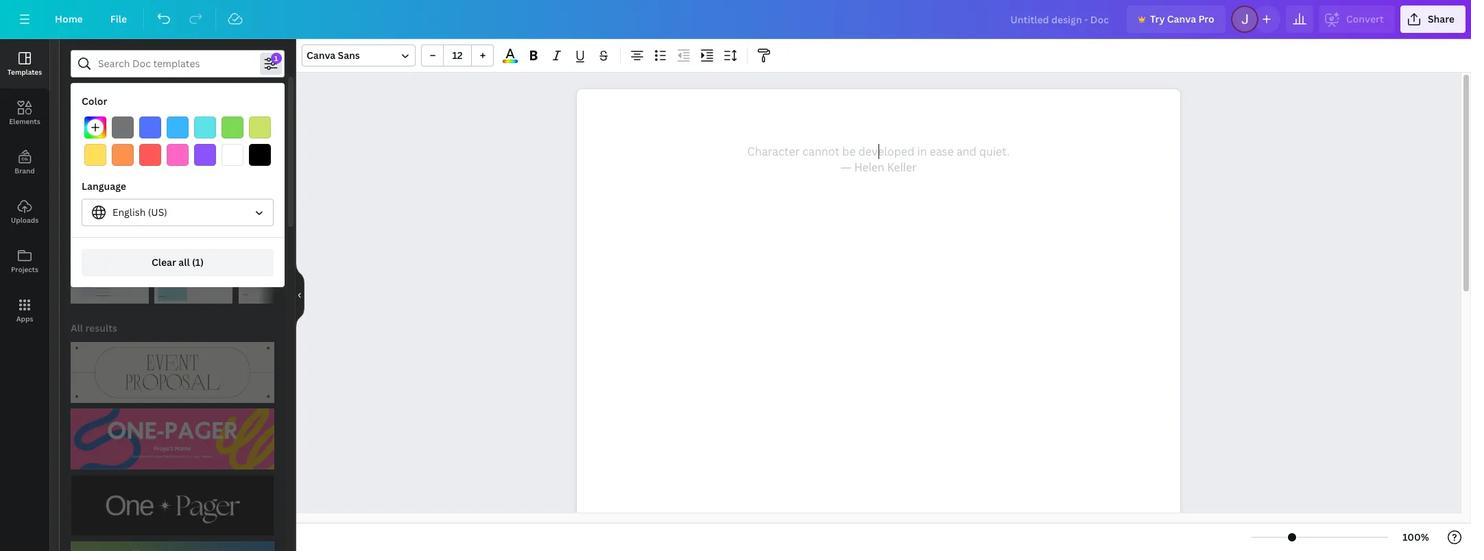 Task type: locate. For each thing, give the bounding box(es) containing it.
Grass green button
[[222, 117, 244, 139]]

coral red image
[[139, 144, 161, 166]]

black image
[[249, 144, 271, 166]]

pro
[[1199, 12, 1215, 25]]

planner
[[80, 93, 115, 106]]

one
[[190, 93, 209, 106]]

canva sans
[[307, 49, 360, 62]]

#737373 image
[[112, 117, 134, 139], [112, 117, 134, 139]]

Light blue button
[[167, 117, 189, 139]]

pink image
[[167, 144, 189, 166], [167, 144, 189, 166]]

clear all (1) button
[[82, 249, 274, 276]]

canva left sans
[[307, 49, 336, 62]]

english
[[113, 206, 146, 219]]

doc templates button
[[69, 175, 140, 202]]

in...
[[182, 134, 199, 147]]

dig
[[166, 134, 180, 147]]

one pager
[[190, 93, 238, 106]]

try canva pro button
[[1127, 5, 1226, 33]]

1 vertical spatial canva
[[307, 49, 336, 62]]

royal blue image
[[139, 117, 161, 139]]

projects
[[11, 265, 38, 274]]

White button
[[222, 144, 244, 166]]

white image
[[222, 144, 244, 166]]

grass green image
[[222, 117, 244, 139]]

Design title text field
[[1000, 5, 1122, 33]]

convert
[[1346, 12, 1384, 25]]

1 horizontal spatial canva
[[1167, 12, 1196, 25]]

side panel tab list
[[0, 39, 49, 335]]

None text field
[[577, 89, 1181, 552]]

color option group
[[82, 114, 274, 169]]

all
[[71, 322, 83, 335]]

orange image
[[112, 144, 134, 166], [112, 144, 134, 166]]

royal blue image
[[139, 117, 161, 139]]

try canva pro
[[1150, 12, 1215, 25]]

research brief doc in orange teal pink soft pastels style image
[[155, 202, 233, 304]]

one pager doc in black and white blue light blue classic professional style image
[[71, 202, 149, 304]]

Orange button
[[112, 144, 134, 166]]

all
[[179, 256, 190, 269]]

turquoise blue image
[[194, 117, 216, 139], [194, 117, 216, 139]]

canva inside button
[[1167, 12, 1196, 25]]

project overview/one-pager professional docs banner in black white sleek monochrome style image
[[71, 476, 274, 537]]

canva right try
[[1167, 12, 1196, 25]]

color range image
[[503, 60, 518, 63]]

group
[[421, 45, 494, 67]]

yellow image
[[84, 144, 106, 166], [84, 144, 106, 166]]

project overview/one-pager professional docs banner in pink dark blue yellow playful abstract style image
[[71, 409, 274, 470]]

try
[[1150, 12, 1165, 25]]

language
[[82, 180, 126, 193]]

Search Doc templates search field
[[98, 51, 257, 77]]

0 horizontal spatial canva
[[307, 49, 336, 62]]

lime image
[[249, 117, 271, 139], [249, 117, 271, 139]]

uploads button
[[0, 187, 49, 237]]

main menu bar
[[0, 0, 1472, 39]]

add a new color image
[[84, 117, 106, 139], [84, 117, 106, 139]]

clear
[[152, 256, 176, 269]]

0 vertical spatial canva
[[1167, 12, 1196, 25]]

purple image
[[194, 144, 216, 166]]

light blue image
[[167, 117, 189, 139]]

hide image
[[296, 262, 305, 328]]

Turquoise blue button
[[194, 117, 216, 139]]

green
[[139, 93, 167, 106]]

event/business proposal professional docs banner in beige dark brown warm classic style image
[[71, 342, 274, 403]]

templates button
[[0, 39, 49, 88]]

templates
[[7, 67, 42, 77]]

doc templates
[[71, 182, 139, 195]]

before
[[113, 134, 144, 147]]

file button
[[99, 5, 138, 33]]

canva
[[1167, 12, 1196, 25], [307, 49, 336, 62]]



Task type: vqa. For each thing, say whether or not it's contained in the screenshot.
the left Create
no



Task type: describe. For each thing, give the bounding box(es) containing it.
elements
[[9, 117, 40, 126]]

light blue image
[[167, 117, 189, 139]]

cover
[[261, 93, 288, 106]]

before you dig in... get our inside tips on docs.
[[113, 134, 220, 158]]

share
[[1428, 12, 1455, 25]]

green button
[[130, 86, 176, 113]]

you
[[146, 134, 164, 147]]

Pink button
[[167, 144, 189, 166]]

canva inside popup button
[[307, 49, 336, 62]]

Yellow button
[[84, 144, 106, 166]]

planner button
[[71, 86, 124, 113]]

100%
[[1403, 531, 1430, 544]]

white image
[[222, 144, 244, 166]]

apps button
[[0, 286, 49, 335]]

one pager button
[[181, 86, 247, 113]]

color
[[82, 95, 107, 108]]

(1)
[[192, 256, 204, 269]]

inside
[[144, 147, 168, 158]]

uploads
[[11, 215, 39, 225]]

home
[[55, 12, 83, 25]]

apps
[[16, 314, 33, 324]]

get
[[113, 147, 127, 158]]

cover letter
[[261, 93, 316, 106]]

on
[[187, 147, 197, 158]]

Language button
[[82, 199, 274, 226]]

black image
[[249, 144, 271, 166]]

coral red image
[[139, 144, 161, 166]]

Purple button
[[194, 144, 216, 166]]

home link
[[44, 5, 94, 33]]

templates
[[92, 182, 139, 195]]

projects button
[[0, 237, 49, 286]]

our
[[129, 147, 142, 158]]

creative brief doc in black and white grey editorial style image
[[238, 202, 317, 304]]

sans
[[338, 49, 360, 62]]

purple image
[[194, 144, 216, 166]]

file
[[110, 12, 127, 25]]

docs.
[[199, 147, 220, 158]]

100% button
[[1394, 527, 1439, 549]]

Royal blue button
[[139, 117, 161, 139]]

tips
[[170, 147, 185, 158]]

#737373 button
[[112, 117, 134, 139]]

doc
[[71, 182, 89, 195]]

– – number field
[[448, 49, 467, 62]]

cover letter button
[[252, 86, 325, 113]]

clear all (1)
[[152, 256, 204, 269]]

english (us)
[[113, 206, 167, 219]]

convert button
[[1319, 5, 1395, 33]]

(us)
[[148, 206, 167, 219]]

canva sans button
[[302, 45, 416, 67]]

share button
[[1401, 5, 1466, 33]]

project overview docs banner in light green blue vibrant professional style image
[[71, 542, 274, 552]]

grass green image
[[222, 117, 244, 139]]

Black button
[[249, 144, 271, 166]]

brand
[[15, 166, 35, 176]]

Lime button
[[249, 117, 271, 139]]

elements button
[[0, 88, 49, 138]]

all results
[[71, 322, 117, 335]]

brand button
[[0, 138, 49, 187]]

letter
[[291, 93, 316, 106]]

pager
[[211, 93, 238, 106]]

Coral red button
[[139, 144, 161, 166]]

results
[[85, 322, 117, 335]]



